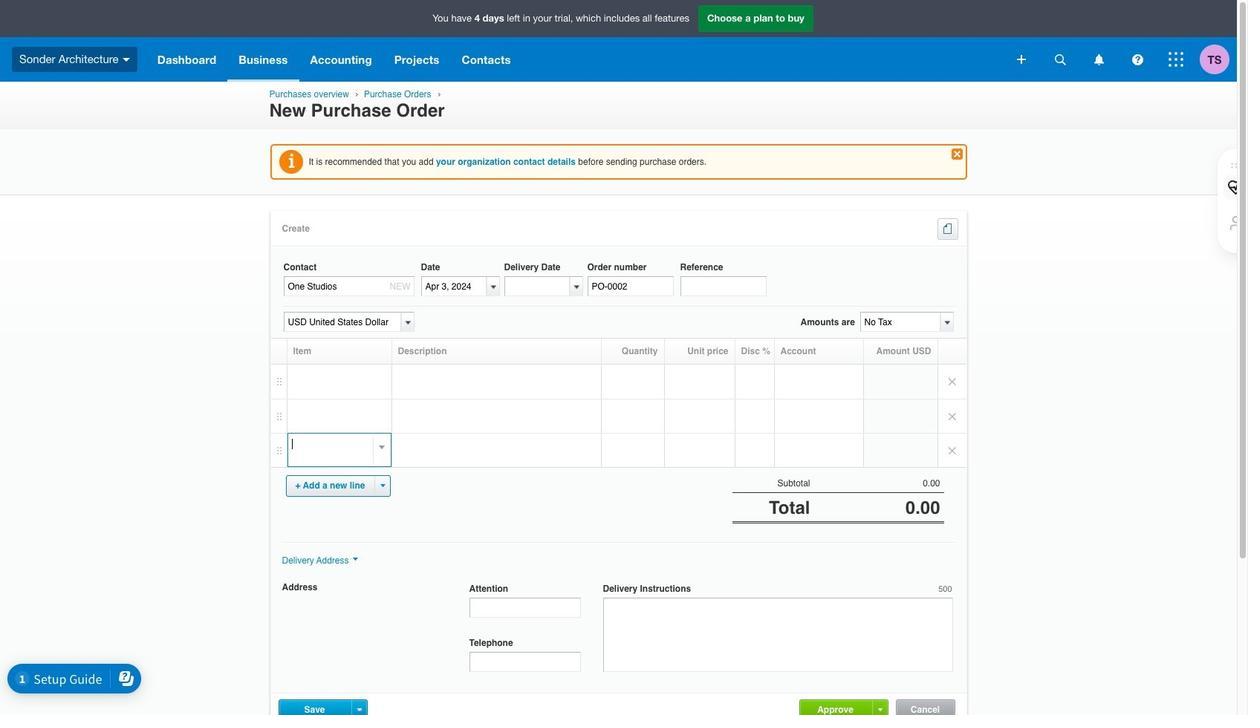 Task type: describe. For each thing, give the bounding box(es) containing it.
0 horizontal spatial svg image
[[1132, 54, 1143, 65]]

Select a currency text field
[[283, 312, 401, 332]]

1 horizontal spatial svg image
[[1169, 52, 1184, 67]]

el image
[[954, 224, 956, 234]]



Task type: locate. For each thing, give the bounding box(es) containing it.
svg image
[[1169, 52, 1184, 67], [1132, 54, 1143, 65]]

banner
[[0, 0, 1237, 82]]

None text field
[[283, 277, 414, 297], [421, 277, 486, 297], [587, 277, 673, 297], [469, 598, 581, 618], [469, 653, 581, 673], [283, 277, 414, 297], [421, 277, 486, 297], [587, 277, 673, 297], [469, 598, 581, 618], [469, 653, 581, 673]]

None text field
[[504, 277, 569, 297], [680, 277, 766, 297], [860, 312, 940, 332], [288, 434, 376, 454], [603, 598, 953, 673], [504, 277, 569, 297], [680, 277, 766, 297], [860, 312, 940, 332], [288, 434, 376, 454], [603, 598, 953, 673]]

svg image
[[1055, 54, 1066, 65], [1094, 54, 1104, 65], [1017, 55, 1026, 64], [122, 58, 130, 61]]



Task type: vqa. For each thing, say whether or not it's contained in the screenshot.
60
no



